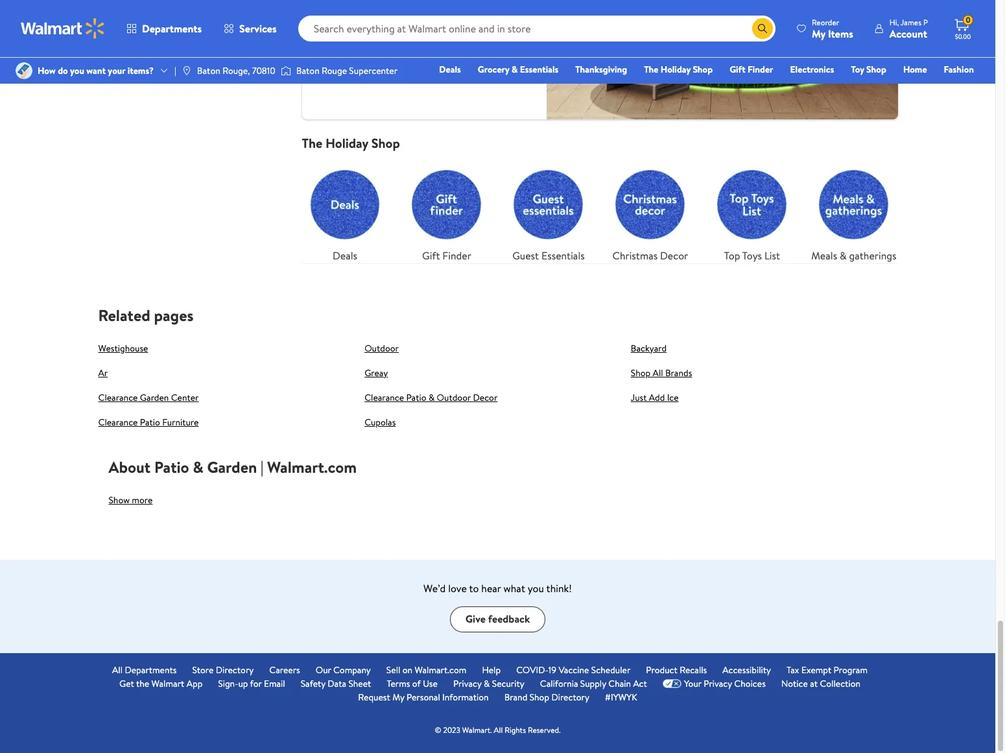 Task type: locate. For each thing, give the bounding box(es) containing it.
0 horizontal spatial |
[[175, 64, 176, 77]]

0 horizontal spatial decor
[[473, 391, 498, 404]]

electronics link
[[785, 62, 840, 77]]

my inside reorder my items
[[812, 26, 826, 41]]

show more button
[[109, 490, 153, 510]]

0 horizontal spatial baton
[[197, 64, 220, 77]]

0 vertical spatial the
[[644, 63, 659, 76]]

all left rights at the bottom of the page
[[494, 724, 503, 735]]

essentials inside 'list'
[[542, 248, 585, 262]]

debit
[[897, 81, 919, 94]]

1 vertical spatial deals
[[333, 248, 357, 262]]

1 horizontal spatial gift finder link
[[724, 62, 780, 77]]

about
[[109, 456, 151, 478]]

want
[[86, 64, 106, 77]]

center
[[171, 391, 199, 404]]

toys
[[743, 248, 762, 262]]

james
[[901, 17, 922, 28]]

sign-up for email link
[[218, 677, 285, 691]]

privacy
[[453, 677, 482, 690], [704, 677, 732, 690]]

0 vertical spatial all
[[653, 366, 663, 379]]

home
[[904, 63, 927, 76]]

information
[[443, 691, 489, 704]]

clearance down ar
[[98, 391, 138, 404]]

Search search field
[[298, 16, 776, 42]]

clearance for clearance patio furniture
[[98, 416, 138, 429]]

notice
[[782, 677, 808, 690]]

related pages
[[98, 304, 194, 326]]

2 vertical spatial patio
[[154, 456, 189, 478]]

my
[[812, 26, 826, 41], [393, 691, 405, 704]]

0 vertical spatial deals link
[[434, 62, 467, 77]]

1 vertical spatial gift finder link
[[404, 161, 490, 263]]

gift inside 'list'
[[422, 248, 440, 262]]

1 horizontal spatial |
[[261, 456, 264, 478]]

give
[[466, 612, 486, 626]]

essentials right guest
[[542, 248, 585, 262]]

exempt
[[802, 663, 832, 676]]

greay link
[[365, 366, 388, 379]]

19
[[549, 663, 557, 676]]

baton for baton rouge supercenter
[[296, 64, 320, 77]]

brand
[[504, 691, 528, 704]]

Walmart Site-Wide search field
[[298, 16, 776, 42]]

just add ice link
[[631, 391, 679, 404]]

list
[[294, 151, 905, 263]]

& inside privacy & security link
[[484, 677, 490, 690]]

$0.00
[[955, 32, 971, 41]]

fashion link
[[938, 62, 980, 77]]

my down 'terms'
[[393, 691, 405, 704]]

walmart.com inside 'link'
[[415, 663, 467, 676]]

departments up items? on the left of page
[[142, 21, 202, 36]]

1 vertical spatial gift
[[422, 248, 440, 262]]

top toys list
[[725, 248, 780, 262]]

essentials down search search box
[[520, 63, 559, 76]]

0 horizontal spatial privacy
[[453, 677, 482, 690]]

meals & gatherings
[[812, 248, 897, 262]]

just add ice
[[631, 391, 679, 404]]

for
[[250, 677, 262, 690]]

just
[[631, 391, 647, 404]]

up
[[238, 677, 248, 690]]

safety
[[301, 677, 326, 690]]

departments button
[[115, 13, 213, 44]]

deals link for grocery & essentials link
[[434, 62, 467, 77]]

1 vertical spatial my
[[393, 691, 405, 704]]

0 vertical spatial departments
[[142, 21, 202, 36]]

request
[[358, 691, 390, 704]]

1 vertical spatial you
[[528, 581, 544, 595]]

sign-
[[218, 677, 238, 690]]

1 vertical spatial outdoor
[[437, 391, 471, 404]]

clear search field text image
[[737, 23, 747, 33]]

2 horizontal spatial all
[[653, 366, 663, 379]]

services
[[239, 21, 277, 36]]

0 vertical spatial deals
[[439, 63, 461, 76]]

0 vertical spatial directory
[[216, 663, 254, 676]]

we'd love to hear what you think!
[[424, 581, 572, 595]]

privacy up information
[[453, 677, 482, 690]]

tax exempt program link
[[787, 663, 868, 677]]

0 vertical spatial gift finder
[[730, 63, 774, 76]]

all
[[653, 366, 663, 379], [112, 663, 123, 676], [494, 724, 503, 735]]

gift
[[730, 63, 746, 76], [422, 248, 440, 262]]

1 horizontal spatial baton
[[296, 64, 320, 77]]

all left brands
[[653, 366, 663, 379]]

baton left rouge
[[296, 64, 320, 77]]

vaccine
[[559, 663, 589, 676]]

 image right '70810'
[[281, 64, 291, 77]]

list
[[765, 248, 780, 262]]

0 vertical spatial holiday
[[661, 63, 691, 76]]

baton rouge supercenter
[[296, 64, 398, 77]]

0 horizontal spatial gift
[[422, 248, 440, 262]]

1 horizontal spatial finder
[[748, 63, 774, 76]]

supply
[[581, 677, 607, 690]]

ar
[[98, 366, 108, 379]]

|
[[175, 64, 176, 77], [261, 456, 264, 478]]

& inside grocery & essentials link
[[512, 63, 518, 76]]

clearance for clearance patio & outdoor decor
[[365, 391, 404, 404]]

 image right items? on the left of page
[[182, 66, 192, 76]]

decor
[[660, 248, 689, 262], [473, 391, 498, 404]]

you right what
[[528, 581, 544, 595]]

toy shop
[[851, 63, 887, 76]]

terms
[[387, 677, 410, 690]]

1 vertical spatial gift finder
[[422, 248, 472, 262]]

directory up sign-
[[216, 663, 254, 676]]

product recalls
[[646, 663, 707, 676]]

privacy right your
[[704, 677, 732, 690]]

show
[[109, 493, 130, 506]]

walmart+
[[936, 81, 974, 94]]

cupolas link
[[365, 416, 396, 429]]

covid-19 vaccine scheduler
[[516, 663, 631, 676]]

1 horizontal spatial my
[[812, 26, 826, 41]]

baton left rouge,
[[197, 64, 220, 77]]

give feedback
[[466, 612, 530, 626]]

1 horizontal spatial outdoor
[[437, 391, 471, 404]]

1 horizontal spatial deals link
[[434, 62, 467, 77]]

1 vertical spatial deals link
[[302, 161, 388, 263]]

you right do
[[70, 64, 84, 77]]

0 horizontal spatial deals link
[[302, 161, 388, 263]]

2 vertical spatial all
[[494, 724, 503, 735]]

0 vertical spatial patio
[[406, 391, 427, 404]]

0 vertical spatial the holiday shop
[[644, 63, 713, 76]]

patio for outdoor
[[406, 391, 427, 404]]

shop
[[693, 63, 713, 76], [867, 63, 887, 76], [372, 134, 400, 152], [631, 366, 651, 379], [530, 691, 550, 704]]

my left items
[[812, 26, 826, 41]]

how
[[38, 64, 56, 77]]

notice at collection link
[[782, 677, 861, 691]]

hi, james p account
[[890, 17, 928, 41]]

clearance patio furniture
[[98, 416, 199, 429]]

directory inside brand shop directory link
[[552, 691, 590, 704]]

1 horizontal spatial walmart.com
[[415, 663, 467, 676]]

1 vertical spatial departments
[[125, 663, 177, 676]]

 image for baton rouge supercenter
[[281, 64, 291, 77]]

1 horizontal spatial directory
[[552, 691, 590, 704]]

1 horizontal spatial decor
[[660, 248, 689, 262]]

0 horizontal spatial my
[[393, 691, 405, 704]]

0 horizontal spatial finder
[[443, 248, 472, 262]]

& for privacy
[[484, 677, 490, 690]]

clearance up cupolas link
[[365, 391, 404, 404]]

1 vertical spatial finder
[[443, 248, 472, 262]]

0 vertical spatial garden
[[140, 391, 169, 404]]

directory
[[216, 663, 254, 676], [552, 691, 590, 704]]

directory down "california"
[[552, 691, 590, 704]]

sell
[[387, 663, 401, 676]]

1 horizontal spatial  image
[[182, 66, 192, 76]]

0 horizontal spatial all
[[112, 663, 123, 676]]

essentials
[[520, 63, 559, 76], [542, 248, 585, 262]]

1 horizontal spatial the
[[644, 63, 659, 76]]

1 vertical spatial the
[[302, 134, 323, 152]]

sell on walmart.com link
[[387, 663, 467, 677]]

careers
[[269, 663, 300, 676]]

privacy choices icon image
[[663, 679, 682, 688]]

1 horizontal spatial privacy
[[704, 677, 732, 690]]

gift finder
[[730, 63, 774, 76], [422, 248, 472, 262]]

greay
[[365, 366, 388, 379]]

thanksgiving link
[[570, 62, 633, 77]]

0 horizontal spatial holiday
[[326, 134, 368, 152]]

0 horizontal spatial gift finder
[[422, 248, 472, 262]]

1 baton from the left
[[197, 64, 220, 77]]

0 horizontal spatial walmart.com
[[267, 456, 357, 478]]

0 vertical spatial my
[[812, 26, 826, 41]]

all up get
[[112, 663, 123, 676]]

0 horizontal spatial outdoor
[[365, 342, 399, 355]]

your
[[684, 677, 702, 690]]

1 horizontal spatial the holiday shop
[[644, 63, 713, 76]]

1 vertical spatial directory
[[552, 691, 590, 704]]

2 horizontal spatial  image
[[281, 64, 291, 77]]

items?
[[128, 64, 154, 77]]

outdoor
[[365, 342, 399, 355], [437, 391, 471, 404]]

guest essentials link
[[506, 161, 592, 263]]

sheet
[[349, 677, 371, 690]]

1 vertical spatial essentials
[[542, 248, 585, 262]]

0 horizontal spatial you
[[70, 64, 84, 77]]

0 vertical spatial gift finder link
[[724, 62, 780, 77]]

 image left the how
[[16, 62, 32, 79]]

departments inside popup button
[[142, 21, 202, 36]]

my inside notice at collection request my personal information
[[393, 691, 405, 704]]

reorder my items
[[812, 17, 854, 41]]

deals
[[439, 63, 461, 76], [333, 248, 357, 262]]

0 horizontal spatial directory
[[216, 663, 254, 676]]

1 vertical spatial the holiday shop
[[302, 134, 400, 152]]

get the walmart app link
[[119, 677, 203, 691]]

 image
[[16, 62, 32, 79], [281, 64, 291, 77], [182, 66, 192, 76]]

1 vertical spatial garden
[[207, 456, 257, 478]]

what
[[504, 581, 525, 595]]

1 vertical spatial |
[[261, 456, 264, 478]]

0 horizontal spatial  image
[[16, 62, 32, 79]]

use
[[423, 677, 438, 690]]

& inside the "meals & gatherings" link
[[840, 248, 847, 262]]

1 horizontal spatial gift
[[730, 63, 746, 76]]

1 vertical spatial walmart.com
[[415, 663, 467, 676]]

0 vertical spatial |
[[175, 64, 176, 77]]

reorder
[[812, 17, 840, 28]]

departments up the
[[125, 663, 177, 676]]

0 vertical spatial walmart.com
[[267, 456, 357, 478]]

2 baton from the left
[[296, 64, 320, 77]]

0 horizontal spatial deals
[[333, 248, 357, 262]]

data
[[328, 677, 347, 690]]

clearance down clearance garden center link
[[98, 416, 138, 429]]

privacy & security
[[453, 677, 525, 690]]

one debit
[[875, 81, 919, 94]]

0 vertical spatial decor
[[660, 248, 689, 262]]



Task type: vqa. For each thing, say whether or not it's contained in the screenshot.
Supply
yes



Task type: describe. For each thing, give the bounding box(es) containing it.
©
[[435, 724, 442, 735]]

1 horizontal spatial garden
[[207, 456, 257, 478]]

clearance for clearance garden center
[[98, 391, 138, 404]]

ice
[[667, 391, 679, 404]]

1 vertical spatial holiday
[[326, 134, 368, 152]]

1 horizontal spatial holiday
[[661, 63, 691, 76]]

personal
[[407, 691, 440, 704]]

1 horizontal spatial all
[[494, 724, 503, 735]]

0 horizontal spatial gift finder link
[[404, 161, 490, 263]]

registry
[[825, 81, 858, 94]]

0 horizontal spatial the
[[302, 134, 323, 152]]

finder inside 'list'
[[443, 248, 472, 262]]

feedback
[[488, 612, 530, 626]]

california supply chain act link
[[540, 677, 647, 691]]

brand shop directory
[[504, 691, 590, 704]]

christmas decor link
[[608, 161, 694, 263]]

store directory link
[[192, 663, 254, 677]]

christmas decor
[[613, 248, 689, 262]]

p
[[924, 17, 928, 28]]

meals & gatherings link
[[811, 161, 898, 263]]

your privacy choices link
[[663, 677, 766, 691]]

#iywyk
[[605, 691, 638, 704]]

accessibility
[[723, 663, 771, 676]]

1 vertical spatial patio
[[140, 416, 160, 429]]

0 vertical spatial outdoor
[[365, 342, 399, 355]]

love
[[448, 581, 467, 595]]

shop all brands
[[631, 366, 692, 379]]

company
[[333, 663, 371, 676]]

walmart image
[[21, 18, 105, 39]]

top toys list link
[[709, 161, 796, 263]]

how do you want your items?
[[38, 64, 154, 77]]

westighouse link
[[98, 342, 148, 355]]

brand shop directory link
[[504, 691, 590, 704]]

the holiday shop inside the holiday shop link
[[644, 63, 713, 76]]

decor inside 'list'
[[660, 248, 689, 262]]

your privacy choices
[[684, 677, 766, 690]]

 image for how do you want your items?
[[16, 62, 32, 79]]

hi,
[[890, 17, 899, 28]]

directory inside store directory link
[[216, 663, 254, 676]]

registry link
[[819, 80, 864, 95]]

1 horizontal spatial gift finder
[[730, 63, 774, 76]]

meals
[[812, 248, 838, 262]]

all departments
[[112, 663, 177, 676]]

deals link for leftmost 'gift finder' link
[[302, 161, 388, 263]]

privacy & security link
[[453, 677, 525, 691]]

california
[[540, 677, 578, 690]]

1 privacy from the left
[[453, 677, 482, 690]]

product
[[646, 663, 678, 676]]

grocery & essentials link
[[472, 62, 565, 77]]

backyard
[[631, 342, 667, 355]]

give feedback button
[[450, 606, 546, 632]]

toy
[[851, 63, 865, 76]]

request my personal information link
[[358, 691, 489, 704]]

1 vertical spatial decor
[[473, 391, 498, 404]]

about patio & garden | walmart.com
[[109, 456, 357, 478]]

services button
[[213, 13, 288, 44]]

app
[[187, 677, 203, 690]]

baton for baton rouge, 70810
[[197, 64, 220, 77]]

search icon image
[[758, 23, 768, 34]]

help
[[482, 663, 501, 676]]

0 vertical spatial gift
[[730, 63, 746, 76]]

0 horizontal spatial garden
[[140, 391, 169, 404]]

scheduler
[[592, 663, 631, 676]]

1 horizontal spatial you
[[528, 581, 544, 595]]

safety data sheet
[[301, 677, 371, 690]]

 image for baton rouge, 70810
[[182, 66, 192, 76]]

backyard link
[[631, 342, 667, 355]]

chain
[[609, 677, 631, 690]]

get
[[119, 677, 134, 690]]

the holiday shop link
[[639, 62, 719, 77]]

show more
[[109, 493, 153, 506]]

fashion registry
[[825, 63, 974, 94]]

& for grocery
[[512, 63, 518, 76]]

0 vertical spatial finder
[[748, 63, 774, 76]]

program
[[834, 663, 868, 676]]

list containing deals
[[294, 151, 905, 263]]

one
[[875, 81, 894, 94]]

clearance patio & outdoor decor
[[365, 391, 498, 404]]

2 privacy from the left
[[704, 677, 732, 690]]

add
[[649, 391, 665, 404]]

our company link
[[316, 663, 371, 677]]

cupolas
[[365, 416, 396, 429]]

the
[[136, 677, 149, 690]]

terms of use link
[[387, 677, 438, 691]]

store directory
[[192, 663, 254, 676]]

at
[[810, 677, 818, 690]]

© 2023 walmart. all rights reserved.
[[435, 724, 561, 735]]

0 horizontal spatial the holiday shop
[[302, 134, 400, 152]]

0 vertical spatial essentials
[[520, 63, 559, 76]]

0 vertical spatial you
[[70, 64, 84, 77]]

1 vertical spatial all
[[112, 663, 123, 676]]

hear
[[482, 581, 501, 595]]

related
[[98, 304, 150, 326]]

0
[[966, 14, 971, 25]]

ar link
[[98, 366, 108, 379]]

walmart+ link
[[930, 80, 980, 95]]

rouge,
[[223, 64, 250, 77]]

baton rouge, 70810
[[197, 64, 276, 77]]

store
[[192, 663, 214, 676]]

supercenter
[[349, 64, 398, 77]]

gatherings
[[850, 248, 897, 262]]

recalls
[[680, 663, 707, 676]]

home link
[[898, 62, 933, 77]]

california supply chain act
[[540, 677, 647, 690]]

patio for garden
[[154, 456, 189, 478]]

clearance patio & outdoor decor link
[[365, 391, 498, 404]]

& for meals
[[840, 248, 847, 262]]

security
[[492, 677, 525, 690]]

1 horizontal spatial deals
[[439, 63, 461, 76]]

grocery
[[478, 63, 510, 76]]



